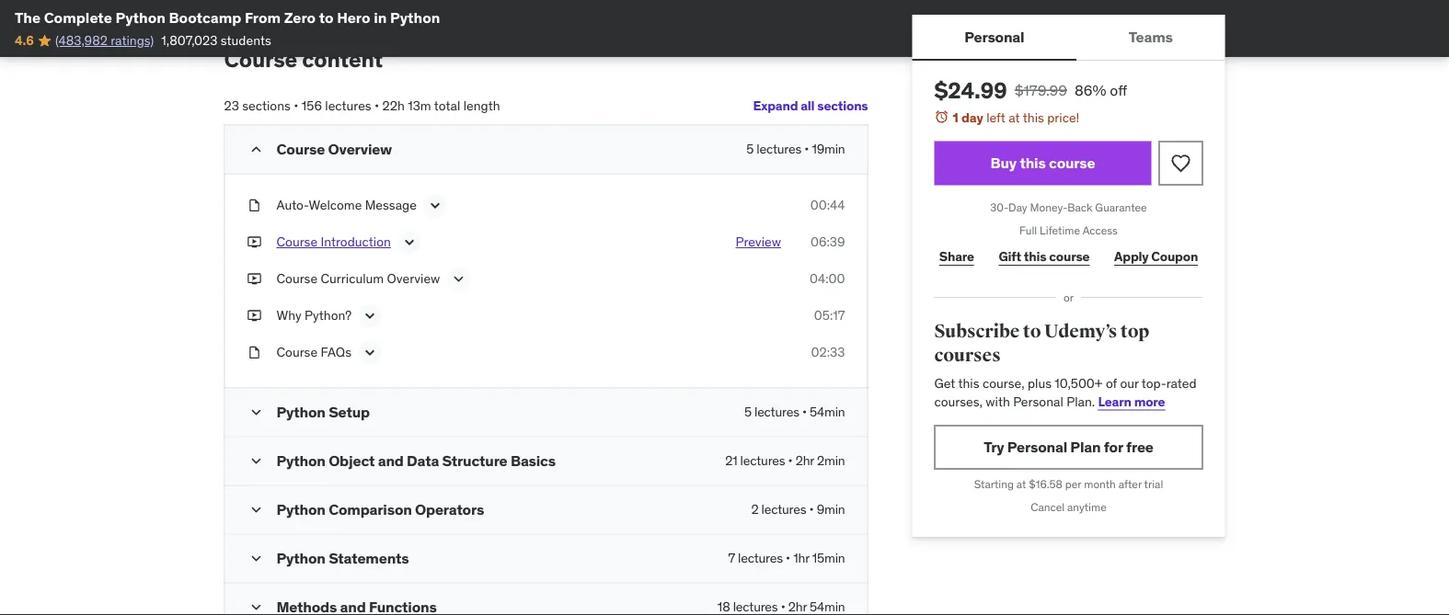 Task type: vqa. For each thing, say whether or not it's contained in the screenshot.
Python Statements
yes



Task type: locate. For each thing, give the bounding box(es) containing it.
course down why
[[277, 344, 318, 361]]

python comparison operators
[[277, 500, 484, 519]]

python for setup
[[277, 403, 326, 422]]

this up courses,
[[959, 375, 980, 392]]

personal inside button
[[965, 27, 1025, 46]]

06:39
[[811, 234, 845, 250]]

curriculum
[[321, 271, 384, 287]]

2 vertical spatial small image
[[247, 599, 266, 616]]

course,
[[983, 375, 1025, 392]]

10,500+
[[1055, 375, 1103, 392]]

show lecture description image for course faqs
[[361, 344, 379, 362]]

0 vertical spatial to
[[319, 8, 334, 27]]

show lecture description image for 00:44
[[426, 197, 444, 215]]

full
[[1020, 224, 1037, 238]]

1 sections from the left
[[818, 98, 868, 114]]

xsmall image left "course introduction"
[[247, 233, 262, 251]]

1 vertical spatial at
[[1017, 478, 1027, 492]]

course for course content
[[224, 46, 297, 73]]

more
[[1135, 393, 1166, 410]]

0 vertical spatial 5
[[747, 141, 754, 157]]

1 vertical spatial 5
[[744, 404, 752, 421]]

course down auto-
[[277, 234, 318, 250]]

0 vertical spatial course
[[1049, 154, 1096, 173]]

apply coupon
[[1115, 248, 1199, 265]]

course inside button
[[1049, 154, 1096, 173]]

course up why
[[277, 271, 318, 287]]

show lecture description image
[[449, 270, 468, 289], [361, 307, 379, 325], [361, 344, 379, 362]]

python right in
[[390, 8, 440, 27]]

sections right '23'
[[242, 98, 291, 114]]

statements
[[329, 549, 409, 568]]

2 vertical spatial xsmall image
[[247, 344, 262, 362]]

• for python setup
[[803, 404, 807, 421]]

this right the gift
[[1024, 248, 1047, 265]]

0 vertical spatial xsmall image
[[247, 197, 262, 215]]

5 down expand
[[747, 141, 754, 157]]

learn more link
[[1099, 393, 1166, 410]]

lectures right 2
[[762, 502, 807, 518]]

0 horizontal spatial sections
[[242, 98, 291, 114]]

lectures right 7
[[738, 550, 783, 567]]

02:33
[[811, 344, 845, 361]]

course for course faqs
[[277, 344, 318, 361]]

expand all sections button
[[753, 88, 868, 125]]

(483,982 ratings)
[[55, 32, 154, 49]]

xsmall image for course
[[247, 344, 262, 362]]

rated
[[1167, 375, 1197, 392]]

subscribe
[[935, 321, 1020, 343]]

lectures for python object and data structure basics
[[741, 453, 785, 469]]

2 small image from the top
[[247, 501, 266, 520]]

xsmall image
[[247, 197, 262, 215], [247, 270, 262, 288]]

2 xsmall image from the top
[[247, 307, 262, 325]]

2hr
[[796, 453, 814, 469]]

2 sections from the left
[[242, 98, 291, 114]]

python up python statements
[[277, 500, 326, 519]]

30-
[[991, 201, 1009, 215]]

5 for python setup
[[744, 404, 752, 421]]

1 vertical spatial xsmall image
[[247, 307, 262, 325]]

1 horizontal spatial to
[[1023, 321, 1041, 343]]

alarm image
[[935, 110, 949, 124]]

2 lectures • 9min
[[751, 502, 845, 518]]

overview
[[328, 139, 392, 158], [387, 271, 440, 287]]

show lecture description image
[[426, 197, 444, 215], [400, 233, 419, 252]]

1 vertical spatial course
[[1050, 248, 1090, 265]]

0 vertical spatial small image
[[247, 140, 266, 159]]

1 day left at this price!
[[953, 109, 1080, 126]]

the complete python bootcamp from zero to hero in python
[[15, 8, 440, 27]]

xsmall image left why
[[247, 307, 262, 325]]

2 vertical spatial small image
[[247, 550, 266, 568]]

to
[[319, 8, 334, 27], [1023, 321, 1041, 343]]

5 up 21 lectures • 2hr 2min
[[744, 404, 752, 421]]

1 xsmall image from the top
[[247, 233, 262, 251]]

plan.
[[1067, 393, 1095, 410]]

1 horizontal spatial sections
[[818, 98, 868, 114]]

lectures right 21
[[741, 453, 785, 469]]

overview down '23 sections • 156 lectures • 22h 13m total length'
[[328, 139, 392, 158]]

python left statements
[[277, 549, 326, 568]]

• for python statements
[[786, 550, 791, 567]]

2 vertical spatial show lecture description image
[[361, 344, 379, 362]]

expand all sections
[[753, 98, 868, 114]]

basics
[[511, 451, 556, 470]]

this inside get this course, plus 10,500+ of our top-rated courses, with personal plan.
[[959, 375, 980, 392]]

per
[[1066, 478, 1082, 492]]

course for buy this course
[[1049, 154, 1096, 173]]

total
[[434, 98, 460, 114]]

sections inside dropdown button
[[818, 98, 868, 114]]

course down 'lifetime'
[[1050, 248, 1090, 265]]

to left udemy's
[[1023, 321, 1041, 343]]

course curriculum overview
[[277, 271, 440, 287]]

3 small image from the top
[[247, 550, 266, 568]]

1 vertical spatial xsmall image
[[247, 270, 262, 288]]

python left object
[[277, 451, 326, 470]]

$24.99 $179.99 86% off
[[935, 76, 1128, 104]]

python left the setup
[[277, 403, 326, 422]]

$179.99
[[1015, 81, 1068, 99]]

left
[[987, 109, 1006, 126]]

0 vertical spatial show lecture description image
[[449, 270, 468, 289]]

to inside subscribe to udemy's top courses
[[1023, 321, 1041, 343]]

the
[[15, 8, 41, 27]]

5
[[747, 141, 754, 157], [744, 404, 752, 421]]

lectures down expand
[[757, 141, 802, 157]]

this inside button
[[1020, 154, 1046, 173]]

lectures up 21 lectures • 2hr 2min
[[755, 404, 800, 421]]

0 horizontal spatial show lecture description image
[[400, 233, 419, 252]]

course introduction button
[[277, 233, 391, 255]]

show lecture description image right message
[[426, 197, 444, 215]]

xsmall image left course faqs
[[247, 344, 262, 362]]

this down "$24.99 $179.99 86% off"
[[1023, 109, 1045, 126]]

from
[[245, 8, 281, 27]]

teams
[[1129, 27, 1173, 46]]

lectures for course overview
[[757, 141, 802, 157]]

• left 2hr
[[788, 453, 793, 469]]

1 vertical spatial show lecture description image
[[361, 307, 379, 325]]

• left 22h 13m
[[375, 98, 379, 114]]

1 xsmall image from the top
[[247, 197, 262, 215]]

sections right all
[[818, 98, 868, 114]]

tab list
[[913, 15, 1226, 61]]

small image
[[247, 404, 266, 422], [247, 501, 266, 520], [247, 599, 266, 616]]

course
[[1049, 154, 1096, 173], [1050, 248, 1090, 265]]

lectures for python statements
[[738, 550, 783, 567]]

0 vertical spatial small image
[[247, 404, 266, 422]]

at left the $16.58
[[1017, 478, 1027, 492]]

• left 156
[[294, 98, 299, 114]]

buy
[[991, 154, 1017, 173]]

python statements
[[277, 549, 409, 568]]

21
[[725, 453, 738, 469]]

3 xsmall image from the top
[[247, 344, 262, 362]]

1 vertical spatial to
[[1023, 321, 1041, 343]]

• left 19min
[[805, 141, 809, 157]]

7 lectures • 1hr 15min
[[728, 550, 845, 567]]

0 horizontal spatial to
[[319, 8, 334, 27]]

xsmall image for auto-
[[247, 197, 262, 215]]

setup
[[329, 403, 370, 422]]

0 vertical spatial personal
[[965, 27, 1025, 46]]

gift this course link
[[994, 239, 1095, 275]]

small image for course overview
[[247, 140, 266, 159]]

course overview
[[277, 139, 392, 158]]

personal up "$24.99"
[[965, 27, 1025, 46]]

for
[[1104, 438, 1124, 457]]

course up back
[[1049, 154, 1096, 173]]

course inside button
[[277, 234, 318, 250]]

• left 54min
[[803, 404, 807, 421]]

udemy's
[[1045, 321, 1118, 343]]

personal up the $16.58
[[1008, 438, 1068, 457]]

2 xsmall image from the top
[[247, 270, 262, 288]]

our
[[1121, 375, 1139, 392]]

anytime
[[1068, 500, 1107, 515]]

python up ratings)
[[115, 8, 166, 27]]

free
[[1127, 438, 1154, 457]]

lectures right 156
[[325, 98, 372, 114]]

1 vertical spatial small image
[[247, 452, 266, 471]]

this right buy
[[1020, 154, 1046, 173]]

2 small image from the top
[[247, 452, 266, 471]]

course down 156
[[277, 139, 325, 158]]

• for course overview
[[805, 141, 809, 157]]

and
[[378, 451, 404, 470]]

19min
[[812, 141, 845, 157]]

personal inside get this course, plus 10,500+ of our top-rated courses, with personal plan.
[[1014, 393, 1064, 410]]

30-day money-back guarantee full lifetime access
[[991, 201, 1147, 238]]

1 horizontal spatial show lecture description image
[[426, 197, 444, 215]]

5 lectures • 19min
[[747, 141, 845, 157]]

top-
[[1142, 375, 1167, 392]]

0 vertical spatial xsmall image
[[247, 233, 262, 251]]

small image
[[247, 140, 266, 159], [247, 452, 266, 471], [247, 550, 266, 568]]

•
[[294, 98, 299, 114], [375, 98, 379, 114], [805, 141, 809, 157], [803, 404, 807, 421], [788, 453, 793, 469], [809, 502, 814, 518], [786, 550, 791, 567]]

show lecture description image for preview
[[400, 233, 419, 252]]

xsmall image
[[247, 233, 262, 251], [247, 307, 262, 325], [247, 344, 262, 362]]

1hr
[[794, 550, 810, 567]]

1 vertical spatial small image
[[247, 501, 266, 520]]

this for gift
[[1024, 248, 1047, 265]]

• left 1hr on the bottom right of page
[[786, 550, 791, 567]]

hero
[[337, 8, 371, 27]]

0 vertical spatial show lecture description image
[[426, 197, 444, 215]]

• left 9min
[[809, 502, 814, 518]]

show lecture description image down message
[[400, 233, 419, 252]]

day
[[962, 109, 984, 126]]

1 vertical spatial overview
[[387, 271, 440, 287]]

why python?
[[277, 307, 352, 324]]

python
[[115, 8, 166, 27], [390, 8, 440, 27], [277, 403, 326, 422], [277, 451, 326, 470], [277, 500, 326, 519], [277, 549, 326, 568]]

apply
[[1115, 248, 1149, 265]]

1 small image from the top
[[247, 140, 266, 159]]

1 small image from the top
[[247, 404, 266, 422]]

try
[[984, 438, 1005, 457]]

show lecture description image for course curriculum overview
[[449, 270, 468, 289]]

after
[[1119, 478, 1142, 492]]

overview right curriculum
[[387, 271, 440, 287]]

course introduction
[[277, 234, 391, 250]]

coupon
[[1152, 248, 1199, 265]]

1 vertical spatial personal
[[1014, 393, 1064, 410]]

00:44
[[811, 197, 845, 214]]

personal down plus
[[1014, 393, 1064, 410]]

to right zero
[[319, 8, 334, 27]]

22h 13m
[[383, 98, 431, 114]]

1 vertical spatial show lecture description image
[[400, 233, 419, 252]]

plan
[[1071, 438, 1101, 457]]

at right left
[[1009, 109, 1020, 126]]

1
[[953, 109, 959, 126]]

course down from
[[224, 46, 297, 73]]



Task type: describe. For each thing, give the bounding box(es) containing it.
complete
[[44, 8, 112, 27]]

show lecture description image for why python?
[[361, 307, 379, 325]]

message
[[365, 197, 417, 214]]

4.6
[[15, 32, 34, 49]]

add to wishlist image
[[1170, 152, 1192, 175]]

structure
[[442, 451, 508, 470]]

lectures for python setup
[[755, 404, 800, 421]]

top
[[1121, 321, 1150, 343]]

gift
[[999, 248, 1022, 265]]

156
[[302, 98, 322, 114]]

5 lectures • 54min
[[744, 404, 845, 421]]

python setup
[[277, 403, 370, 422]]

23 sections • 156 lectures • 22h 13m total length
[[224, 98, 500, 114]]

15min
[[813, 550, 845, 567]]

small image for python comparison operators
[[247, 501, 266, 520]]

python object and data structure basics
[[277, 451, 556, 470]]

$16.58
[[1029, 478, 1063, 492]]

data
[[407, 451, 439, 470]]

share button
[[935, 239, 979, 275]]

python for comparison
[[277, 500, 326, 519]]

try personal plan for free
[[984, 438, 1154, 457]]

at inside starting at $16.58 per month after trial cancel anytime
[[1017, 478, 1027, 492]]

courses
[[935, 344, 1001, 367]]

preview
[[736, 234, 781, 250]]

2
[[751, 502, 759, 518]]

21 lectures • 2hr 2min
[[725, 453, 845, 469]]

xsmall image for why
[[247, 307, 262, 325]]

share
[[940, 248, 974, 265]]

teams button
[[1077, 15, 1226, 59]]

day
[[1009, 201, 1028, 215]]

cancel
[[1031, 500, 1065, 515]]

23
[[224, 98, 239, 114]]

comparison
[[329, 500, 412, 519]]

gift this course
[[999, 248, 1090, 265]]

lifetime
[[1040, 224, 1081, 238]]

plus
[[1028, 375, 1052, 392]]

05:17
[[814, 307, 845, 324]]

courses,
[[935, 393, 983, 410]]

starting
[[974, 478, 1014, 492]]

try personal plan for free link
[[935, 426, 1203, 470]]

apply coupon button
[[1110, 239, 1203, 275]]

of
[[1106, 375, 1117, 392]]

this for get
[[959, 375, 980, 392]]

course for course curriculum overview
[[277, 271, 318, 287]]

5 for course overview
[[747, 141, 754, 157]]

money-
[[1030, 201, 1068, 215]]

0 vertical spatial at
[[1009, 109, 1020, 126]]

auto-
[[277, 197, 309, 214]]

introduction
[[321, 234, 391, 250]]

off
[[1110, 81, 1128, 99]]

python for object
[[277, 451, 326, 470]]

0 vertical spatial overview
[[328, 139, 392, 158]]

welcome
[[309, 197, 362, 214]]

54min
[[810, 404, 845, 421]]

get this course, plus 10,500+ of our top-rated courses, with personal plan.
[[935, 375, 1197, 410]]

trial
[[1145, 478, 1164, 492]]

month
[[1084, 478, 1116, 492]]

python?
[[305, 307, 352, 324]]

2 vertical spatial personal
[[1008, 438, 1068, 457]]

3 small image from the top
[[247, 599, 266, 616]]

1,807,023
[[161, 32, 218, 49]]

access
[[1083, 224, 1118, 238]]

86%
[[1075, 81, 1107, 99]]

python for statements
[[277, 549, 326, 568]]

object
[[329, 451, 375, 470]]

this for buy
[[1020, 154, 1046, 173]]

price!
[[1048, 109, 1080, 126]]

personal button
[[913, 15, 1077, 59]]

• for python comparison operators
[[809, 502, 814, 518]]

guarantee
[[1096, 201, 1147, 215]]

tab list containing personal
[[913, 15, 1226, 61]]

back
[[1068, 201, 1093, 215]]

subscribe to udemy's top courses
[[935, 321, 1150, 367]]

in
[[374, 8, 387, 27]]

small image for python setup
[[247, 404, 266, 422]]

faqs
[[321, 344, 352, 361]]

course for gift this course
[[1050, 248, 1090, 265]]

course for course introduction
[[277, 234, 318, 250]]

7
[[728, 550, 735, 567]]

(483,982
[[55, 32, 108, 49]]

learn
[[1099, 393, 1132, 410]]

• for python object and data structure basics
[[788, 453, 793, 469]]

length
[[464, 98, 500, 114]]

all
[[801, 98, 815, 114]]

04:00
[[810, 271, 845, 287]]

small image for python object and data structure basics
[[247, 452, 266, 471]]

2min
[[817, 453, 845, 469]]

lectures for python comparison operators
[[762, 502, 807, 518]]

course for course overview
[[277, 139, 325, 158]]

auto-welcome message
[[277, 197, 417, 214]]

small image for python statements
[[247, 550, 266, 568]]

xsmall image for course
[[247, 270, 262, 288]]



